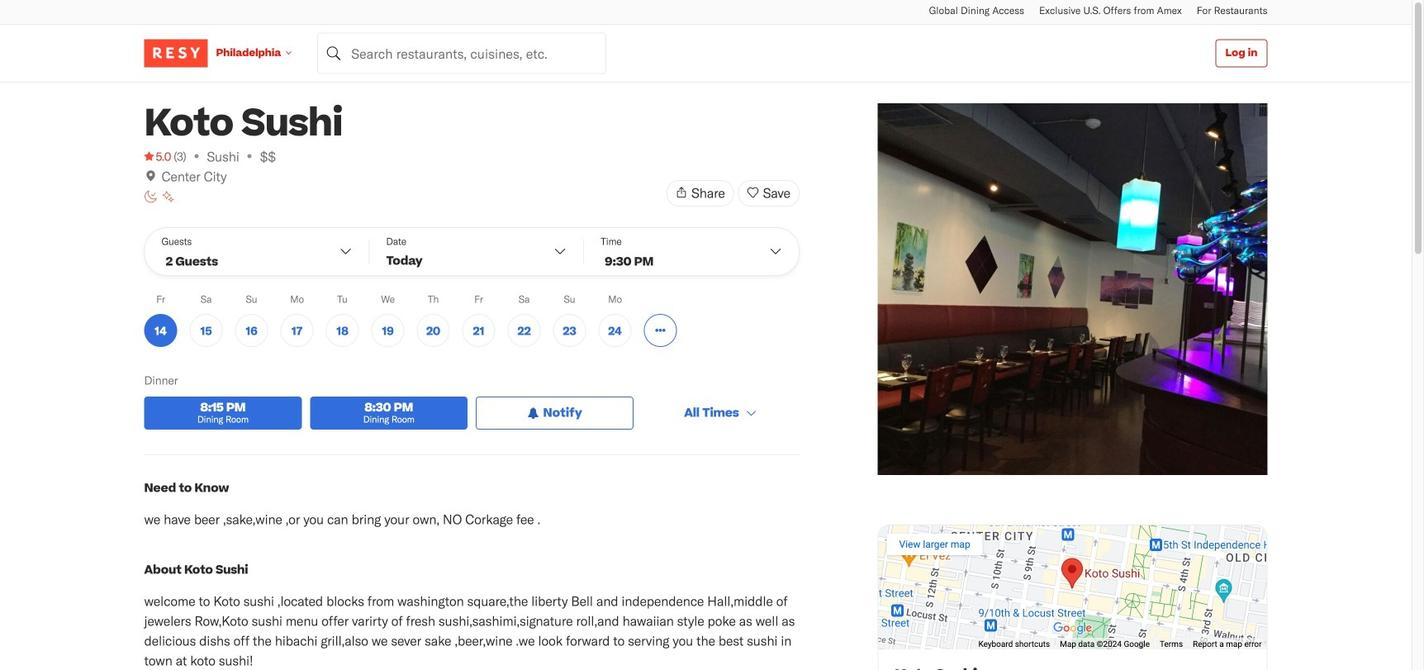 Task type: locate. For each thing, give the bounding box(es) containing it.
None field
[[317, 33, 607, 74]]

5.0 out of 5 stars image
[[144, 148, 171, 164]]



Task type: vqa. For each thing, say whether or not it's contained in the screenshot.
'table' in Main Resy banner
no



Task type: describe. For each thing, give the bounding box(es) containing it.
Search restaurants, cuisines, etc. text field
[[317, 33, 607, 74]]



